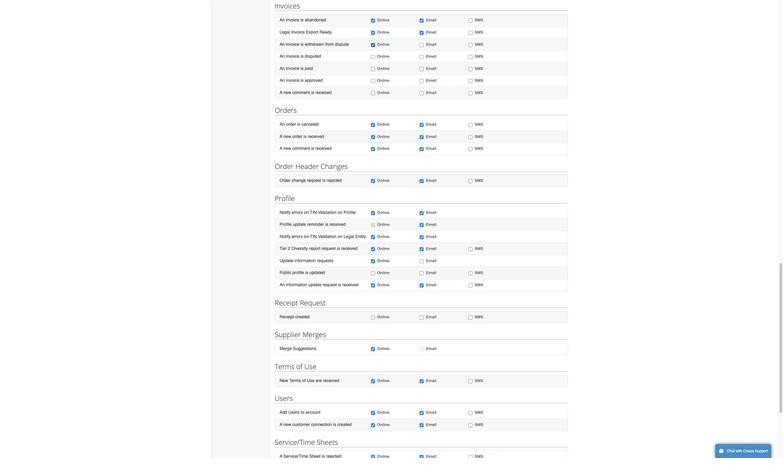 Task type: vqa. For each thing, say whether or not it's contained in the screenshot.
Help
no



Task type: describe. For each thing, give the bounding box(es) containing it.
1 new from the top
[[284, 90, 291, 95]]

15 online from the top
[[377, 247, 390, 251]]

7 email from the top
[[426, 90, 437, 95]]

13 online from the top
[[377, 222, 390, 227]]

supplier merges
[[275, 330, 326, 340]]

1 sms from the top
[[475, 18, 484, 22]]

orders
[[275, 106, 297, 115]]

changes
[[321, 162, 348, 171]]

an for an invoice is disputed
[[280, 54, 285, 59]]

updated
[[310, 271, 325, 275]]

12 online from the top
[[377, 210, 390, 215]]

invoice
[[291, 30, 305, 35]]

4 email from the top
[[426, 54, 437, 59]]

invoice for paid
[[286, 66, 299, 71]]

tier
[[280, 246, 287, 251]]

from
[[325, 42, 334, 47]]

2 a new comment is received from the top
[[280, 146, 332, 151]]

report
[[309, 246, 320, 251]]

an information update request is received
[[280, 283, 359, 288]]

with
[[736, 450, 743, 454]]

1 horizontal spatial created
[[338, 423, 352, 427]]

2 a from the top
[[280, 134, 282, 139]]

1 horizontal spatial update
[[309, 283, 322, 288]]

17 email from the top
[[426, 271, 437, 275]]

3 a from the top
[[280, 146, 282, 151]]

notify errors on tin validation on profile
[[280, 210, 356, 215]]

add
[[280, 410, 287, 415]]

0 vertical spatial order
[[286, 122, 296, 127]]

8 email from the top
[[426, 122, 437, 127]]

5 sms from the top
[[475, 66, 484, 71]]

1 email from the top
[[426, 18, 437, 22]]

chat with coupa support
[[727, 450, 768, 454]]

5 email from the top
[[426, 66, 437, 71]]

invoice for abandoned
[[286, 18, 299, 22]]

invoice for disputed
[[286, 54, 299, 59]]

approved
[[305, 78, 323, 83]]

3 new from the top
[[284, 146, 291, 151]]

new
[[280, 378, 288, 383]]

public profile is updated
[[280, 271, 325, 275]]

0 vertical spatial legal
[[280, 30, 290, 35]]

an invoice is disputed
[[280, 54, 321, 59]]

9 sms from the top
[[475, 134, 484, 139]]

invoices
[[275, 1, 300, 11]]

on up notify errors on tin validation on legal entity
[[338, 210, 343, 215]]

are
[[316, 378, 322, 383]]

2 email from the top
[[426, 30, 437, 35]]

1 vertical spatial request
[[322, 246, 336, 251]]

6 online from the top
[[377, 78, 390, 83]]

chat
[[727, 450, 735, 454]]

2
[[288, 246, 291, 251]]

coupa
[[744, 450, 754, 454]]

12 email from the top
[[426, 210, 437, 215]]

receipt for receipt request
[[275, 298, 298, 308]]

6 sms from the top
[[475, 78, 484, 83]]

20 email from the top
[[426, 347, 437, 351]]

account
[[306, 410, 321, 415]]

20 online from the top
[[377, 347, 390, 351]]

8 online from the top
[[377, 122, 390, 127]]

requests
[[317, 258, 333, 263]]

to
[[301, 410, 304, 415]]

an for an order is canceled
[[280, 122, 285, 127]]

9 online from the top
[[377, 134, 390, 139]]

10 online from the top
[[377, 147, 390, 151]]

profile for profile
[[275, 194, 295, 203]]

15 email from the top
[[426, 247, 437, 251]]

update
[[280, 258, 294, 263]]

receipt for receipt created
[[280, 315, 294, 319]]

2 new from the top
[[284, 134, 291, 139]]

22 online from the top
[[377, 411, 390, 415]]

0 vertical spatial update
[[293, 222, 306, 227]]

information for update
[[295, 258, 316, 263]]

23 online from the top
[[377, 423, 390, 427]]

11 email from the top
[[426, 178, 437, 183]]

2 comment from the top
[[293, 146, 310, 151]]

7 sms from the top
[[475, 90, 484, 95]]

withdrawn
[[305, 42, 324, 47]]

support
[[755, 450, 768, 454]]

merge
[[280, 347, 292, 351]]

invoice for withdrawn
[[286, 42, 299, 47]]

service/time
[[275, 438, 315, 448]]

tin for legal
[[310, 234, 317, 239]]

legal invoice export ready
[[280, 30, 332, 35]]

service/time sheets
[[275, 438, 338, 448]]

an invoice is abandoned
[[280, 18, 326, 22]]

errors for notify errors on tin validation on legal entity
[[292, 234, 303, 239]]

1 horizontal spatial legal
[[344, 234, 354, 239]]

17 online from the top
[[377, 271, 390, 275]]

diversity
[[292, 246, 308, 251]]

terms of use
[[275, 362, 317, 372]]

23 email from the top
[[426, 423, 437, 427]]

18 online from the top
[[377, 283, 390, 288]]

8 sms from the top
[[475, 122, 484, 127]]

tin for profile
[[310, 210, 317, 215]]

4 online from the top
[[377, 54, 390, 59]]

10 sms from the top
[[475, 147, 484, 151]]

customer
[[293, 423, 310, 427]]

11 sms from the top
[[475, 178, 484, 183]]

1 vertical spatial order
[[293, 134, 303, 139]]

new terms of use are received
[[280, 378, 339, 383]]

14 email from the top
[[426, 235, 437, 239]]

disputed
[[305, 54, 321, 59]]

suggestions
[[293, 347, 317, 351]]

1 vertical spatial use
[[307, 378, 315, 383]]

update information requests
[[280, 258, 333, 263]]

0 vertical spatial users
[[275, 394, 293, 404]]

7 online from the top
[[377, 90, 390, 95]]

an for an information update request is received
[[280, 283, 285, 288]]

3 email from the top
[[426, 42, 437, 47]]

request
[[300, 298, 326, 308]]

merge suggestions
[[280, 347, 317, 351]]

an for an invoice is approved
[[280, 78, 285, 83]]



Task type: locate. For each thing, give the bounding box(es) containing it.
1 a from the top
[[280, 90, 282, 95]]

0 vertical spatial request
[[307, 178, 321, 183]]

dispute
[[335, 42, 349, 47]]

3 online from the top
[[377, 42, 390, 47]]

notify up tier
[[280, 234, 291, 239]]

2 vertical spatial request
[[323, 283, 337, 288]]

errors
[[292, 210, 303, 215], [292, 234, 303, 239]]

1 vertical spatial errors
[[292, 234, 303, 239]]

1 vertical spatial order
[[280, 178, 291, 183]]

order change request is rejected
[[280, 178, 342, 183]]

of up new terms of use are received
[[296, 362, 303, 372]]

None checkbox
[[420, 19, 424, 23], [371, 31, 375, 35], [371, 43, 375, 47], [469, 43, 473, 47], [420, 55, 424, 59], [420, 67, 424, 71], [420, 79, 424, 83], [371, 91, 375, 95], [371, 123, 375, 127], [420, 123, 424, 127], [469, 123, 473, 127], [420, 135, 424, 139], [469, 147, 473, 151], [371, 179, 375, 183], [420, 179, 424, 183], [469, 179, 473, 183], [371, 211, 375, 215], [420, 211, 424, 215], [371, 223, 375, 227], [420, 223, 424, 227], [371, 236, 375, 239], [469, 248, 473, 252], [371, 260, 375, 264], [371, 272, 375, 276], [420, 272, 424, 276], [371, 284, 375, 288], [420, 284, 424, 288], [469, 284, 473, 288], [469, 316, 473, 320], [420, 348, 424, 352], [420, 380, 424, 384], [469, 380, 473, 384], [371, 412, 375, 416], [469, 412, 473, 416], [420, 424, 424, 428], [469, 424, 473, 428], [420, 456, 424, 459], [469, 456, 473, 459], [420, 19, 424, 23], [371, 31, 375, 35], [371, 43, 375, 47], [469, 43, 473, 47], [420, 55, 424, 59], [420, 67, 424, 71], [420, 79, 424, 83], [371, 91, 375, 95], [371, 123, 375, 127], [420, 123, 424, 127], [469, 123, 473, 127], [420, 135, 424, 139], [469, 147, 473, 151], [371, 179, 375, 183], [420, 179, 424, 183], [469, 179, 473, 183], [371, 211, 375, 215], [420, 211, 424, 215], [371, 223, 375, 227], [420, 223, 424, 227], [371, 236, 375, 239], [469, 248, 473, 252], [371, 260, 375, 264], [371, 272, 375, 276], [420, 272, 424, 276], [371, 284, 375, 288], [420, 284, 424, 288], [469, 284, 473, 288], [469, 316, 473, 320], [420, 348, 424, 352], [420, 380, 424, 384], [469, 380, 473, 384], [371, 412, 375, 416], [469, 412, 473, 416], [420, 424, 424, 428], [469, 424, 473, 428], [420, 456, 424, 459], [469, 456, 473, 459]]

users left the to
[[289, 410, 300, 415]]

13 sms from the top
[[475, 271, 484, 275]]

email
[[426, 18, 437, 22], [426, 30, 437, 35], [426, 42, 437, 47], [426, 54, 437, 59], [426, 66, 437, 71], [426, 78, 437, 83], [426, 90, 437, 95], [426, 122, 437, 127], [426, 134, 437, 139], [426, 147, 437, 151], [426, 178, 437, 183], [426, 210, 437, 215], [426, 222, 437, 227], [426, 235, 437, 239], [426, 247, 437, 251], [426, 259, 437, 263], [426, 271, 437, 275], [426, 283, 437, 288], [426, 315, 437, 319], [426, 347, 437, 351], [426, 379, 437, 383], [426, 411, 437, 415], [426, 423, 437, 427]]

0 vertical spatial order
[[275, 162, 294, 171]]

receipt up supplier
[[280, 315, 294, 319]]

new down an order is canceled
[[284, 134, 291, 139]]

update down updated at bottom
[[309, 283, 322, 288]]

21 online from the top
[[377, 379, 390, 383]]

3 sms from the top
[[475, 42, 484, 47]]

2 invoice from the top
[[286, 42, 299, 47]]

2 errors from the top
[[292, 234, 303, 239]]

2 vertical spatial profile
[[280, 222, 292, 227]]

invoice up invoice
[[286, 18, 299, 22]]

order down orders
[[286, 122, 296, 127]]

created
[[295, 315, 310, 319], [338, 423, 352, 427]]

tin up profile update reminder is received
[[310, 210, 317, 215]]

11 online from the top
[[377, 178, 390, 183]]

created down receipt request
[[295, 315, 310, 319]]

1 invoice from the top
[[286, 18, 299, 22]]

an order is canceled
[[280, 122, 319, 127]]

information for an
[[286, 283, 307, 288]]

5 an from the top
[[280, 78, 285, 83]]

an down invoices
[[280, 18, 285, 22]]

request down order header changes
[[307, 178, 321, 183]]

14 online from the top
[[377, 235, 390, 239]]

an down orders
[[280, 122, 285, 127]]

21 email from the top
[[426, 379, 437, 383]]

validation
[[318, 210, 337, 215], [318, 234, 337, 239]]

1 vertical spatial of
[[302, 378, 306, 383]]

0 vertical spatial profile
[[275, 194, 295, 203]]

1 vertical spatial a new comment is received
[[280, 146, 332, 151]]

14 sms from the top
[[475, 283, 484, 288]]

users up the add
[[275, 394, 293, 404]]

an up an invoice is paid
[[280, 54, 285, 59]]

1 vertical spatial users
[[289, 410, 300, 415]]

16 sms from the top
[[475, 379, 484, 383]]

4 invoice from the top
[[286, 66, 299, 71]]

a down an order is canceled
[[280, 134, 282, 139]]

order up change
[[275, 162, 294, 171]]

18 sms from the top
[[475, 423, 484, 427]]

1 an from the top
[[280, 18, 285, 22]]

new
[[284, 90, 291, 95], [284, 134, 291, 139], [284, 146, 291, 151], [284, 423, 291, 427]]

notify
[[280, 210, 291, 215], [280, 234, 291, 239]]

merges
[[303, 330, 326, 340]]

0 vertical spatial use
[[304, 362, 317, 372]]

profile update reminder is received
[[280, 222, 346, 227]]

4 new from the top
[[284, 423, 291, 427]]

receipt up receipt created on the left bottom
[[275, 298, 298, 308]]

1 vertical spatial receipt
[[280, 315, 294, 319]]

an for an invoice is abandoned
[[280, 18, 285, 22]]

0 vertical spatial errors
[[292, 210, 303, 215]]

2 validation from the top
[[318, 234, 337, 239]]

0 vertical spatial notify
[[280, 210, 291, 215]]

comment down a new order is received
[[293, 146, 310, 151]]

a
[[280, 90, 282, 95], [280, 134, 282, 139], [280, 146, 282, 151], [280, 423, 282, 427]]

5 online from the top
[[377, 66, 390, 71]]

information
[[295, 258, 316, 263], [286, 283, 307, 288]]

1 vertical spatial comment
[[293, 146, 310, 151]]

paid
[[305, 66, 313, 71]]

None checkbox
[[371, 19, 375, 23], [469, 19, 473, 23], [420, 31, 424, 35], [469, 31, 473, 35], [420, 43, 424, 47], [371, 55, 375, 59], [469, 55, 473, 59], [371, 67, 375, 71], [469, 67, 473, 71], [371, 79, 375, 83], [469, 79, 473, 83], [420, 91, 424, 95], [469, 91, 473, 95], [371, 135, 375, 139], [469, 135, 473, 139], [371, 147, 375, 151], [420, 147, 424, 151], [420, 236, 424, 239], [371, 248, 375, 252], [420, 248, 424, 252], [420, 260, 424, 264], [469, 272, 473, 276], [371, 316, 375, 320], [420, 316, 424, 320], [371, 348, 375, 352], [371, 380, 375, 384], [420, 412, 424, 416], [371, 424, 375, 428], [371, 456, 375, 459], [371, 19, 375, 23], [469, 19, 473, 23], [420, 31, 424, 35], [469, 31, 473, 35], [420, 43, 424, 47], [371, 55, 375, 59], [469, 55, 473, 59], [371, 67, 375, 71], [469, 67, 473, 71], [371, 79, 375, 83], [469, 79, 473, 83], [420, 91, 424, 95], [469, 91, 473, 95], [371, 135, 375, 139], [469, 135, 473, 139], [371, 147, 375, 151], [420, 147, 424, 151], [420, 236, 424, 239], [371, 248, 375, 252], [420, 248, 424, 252], [420, 260, 424, 264], [469, 272, 473, 276], [371, 316, 375, 320], [420, 316, 424, 320], [371, 348, 375, 352], [371, 380, 375, 384], [420, 412, 424, 416], [371, 424, 375, 428], [371, 456, 375, 459]]

16 email from the top
[[426, 259, 437, 263]]

tier 2 diversity report request is received
[[280, 246, 358, 251]]

4 an from the top
[[280, 66, 285, 71]]

a down the add
[[280, 423, 282, 427]]

order
[[275, 162, 294, 171], [280, 178, 291, 183]]

order left change
[[280, 178, 291, 183]]

invoice up an invoice is paid
[[286, 54, 299, 59]]

0 vertical spatial comment
[[293, 90, 310, 95]]

a new order is received
[[280, 134, 324, 139]]

0 vertical spatial validation
[[318, 210, 337, 215]]

request
[[307, 178, 321, 183], [322, 246, 336, 251], [323, 283, 337, 288]]

19 email from the top
[[426, 315, 437, 319]]

invoice down an invoice is disputed
[[286, 66, 299, 71]]

errors up profile update reminder is received
[[292, 210, 303, 215]]

update left reminder
[[293, 222, 306, 227]]

information up public profile is updated
[[295, 258, 316, 263]]

10 email from the top
[[426, 147, 437, 151]]

an down an invoice is paid
[[280, 78, 285, 83]]

1 vertical spatial update
[[309, 283, 322, 288]]

connection
[[311, 423, 332, 427]]

new down a new order is received
[[284, 146, 291, 151]]

public
[[280, 271, 291, 275]]

7 an from the top
[[280, 283, 285, 288]]

0 vertical spatial created
[[295, 315, 310, 319]]

tin down profile update reminder is received
[[310, 234, 317, 239]]

profile for profile update reminder is received
[[280, 222, 292, 227]]

comment down an invoice is approved
[[293, 90, 310, 95]]

1 online from the top
[[377, 18, 390, 22]]

0 horizontal spatial update
[[293, 222, 306, 227]]

order for order header changes
[[275, 162, 294, 171]]

13 email from the top
[[426, 222, 437, 227]]

a new comment is received down an invoice is approved
[[280, 90, 332, 95]]

4 a from the top
[[280, 423, 282, 427]]

terms right new at the bottom left of the page
[[289, 378, 301, 383]]

invoice
[[286, 18, 299, 22], [286, 42, 299, 47], [286, 54, 299, 59], [286, 66, 299, 71], [286, 78, 299, 83]]

supplier
[[275, 330, 301, 340]]

receipt
[[275, 298, 298, 308], [280, 315, 294, 319]]

2 notify from the top
[[280, 234, 291, 239]]

6 email from the top
[[426, 78, 437, 83]]

a new comment is received
[[280, 90, 332, 95], [280, 146, 332, 151]]

use
[[304, 362, 317, 372], [307, 378, 315, 383]]

information down profile
[[286, 283, 307, 288]]

receipt created
[[280, 315, 310, 319]]

an down an invoice is disputed
[[280, 66, 285, 71]]

an
[[280, 18, 285, 22], [280, 42, 285, 47], [280, 54, 285, 59], [280, 66, 285, 71], [280, 78, 285, 83], [280, 122, 285, 127], [280, 283, 285, 288]]

profile up tier
[[280, 222, 292, 227]]

entity
[[355, 234, 366, 239]]

0 horizontal spatial created
[[295, 315, 310, 319]]

an invoice is withdrawn from dispute
[[280, 42, 349, 47]]

on left entity at left
[[338, 234, 343, 239]]

errors for notify errors on tin validation on profile
[[292, 210, 303, 215]]

legal left invoice
[[280, 30, 290, 35]]

2 tin from the top
[[310, 234, 317, 239]]

invoice for approved
[[286, 78, 299, 83]]

export
[[306, 30, 319, 35]]

0 vertical spatial a new comment is received
[[280, 90, 332, 95]]

new down the add
[[284, 423, 291, 427]]

terms up new at the bottom left of the page
[[275, 362, 295, 372]]

invoice down an invoice is paid
[[286, 78, 299, 83]]

sms
[[475, 18, 484, 22], [475, 30, 484, 35], [475, 42, 484, 47], [475, 54, 484, 59], [475, 66, 484, 71], [475, 78, 484, 83], [475, 90, 484, 95], [475, 122, 484, 127], [475, 134, 484, 139], [475, 147, 484, 151], [475, 178, 484, 183], [475, 247, 484, 251], [475, 271, 484, 275], [475, 283, 484, 288], [475, 315, 484, 319], [475, 379, 484, 383], [475, 411, 484, 415], [475, 423, 484, 427]]

rejected
[[327, 178, 342, 183]]

17 sms from the top
[[475, 411, 484, 415]]

validation up reminder
[[318, 210, 337, 215]]

legal left entity at left
[[344, 234, 354, 239]]

notify up profile update reminder is received
[[280, 210, 291, 215]]

comment
[[293, 90, 310, 95], [293, 146, 310, 151]]

1 vertical spatial tin
[[310, 234, 317, 239]]

a down a new order is received
[[280, 146, 282, 151]]

1 a new comment is received from the top
[[280, 90, 332, 95]]

order header changes
[[275, 162, 348, 171]]

1 vertical spatial profile
[[344, 210, 356, 215]]

0 vertical spatial receipt
[[275, 298, 298, 308]]

update
[[293, 222, 306, 227], [309, 283, 322, 288]]

order
[[286, 122, 296, 127], [293, 134, 303, 139]]

1 vertical spatial information
[[286, 283, 307, 288]]

profile
[[293, 271, 304, 275]]

terms
[[275, 362, 295, 372], [289, 378, 301, 383]]

an down public
[[280, 283, 285, 288]]

abandoned
[[305, 18, 326, 22]]

ready
[[320, 30, 332, 35]]

notify errors on tin validation on legal entity
[[280, 234, 366, 239]]

1 vertical spatial validation
[[318, 234, 337, 239]]

12 sms from the top
[[475, 247, 484, 251]]

3 invoice from the top
[[286, 54, 299, 59]]

profile down change
[[275, 194, 295, 203]]

9 email from the top
[[426, 134, 437, 139]]

1 vertical spatial notify
[[280, 234, 291, 239]]

use left are
[[307, 378, 315, 383]]

receipt request
[[275, 298, 326, 308]]

reminder
[[307, 222, 324, 227]]

validation for legal
[[318, 234, 337, 239]]

1 vertical spatial terms
[[289, 378, 301, 383]]

5 invoice from the top
[[286, 78, 299, 83]]

22 email from the top
[[426, 411, 437, 415]]

1 validation from the top
[[318, 210, 337, 215]]

sheets
[[317, 438, 338, 448]]

received
[[316, 90, 332, 95], [308, 134, 324, 139], [316, 146, 332, 151], [330, 222, 346, 227], [341, 246, 358, 251], [343, 283, 359, 288], [323, 378, 339, 383]]

order for order change request is rejected
[[280, 178, 291, 183]]

15 sms from the top
[[475, 315, 484, 319]]

online
[[377, 18, 390, 22], [377, 30, 390, 35], [377, 42, 390, 47], [377, 54, 390, 59], [377, 66, 390, 71], [377, 78, 390, 83], [377, 90, 390, 95], [377, 122, 390, 127], [377, 134, 390, 139], [377, 147, 390, 151], [377, 178, 390, 183], [377, 210, 390, 215], [377, 222, 390, 227], [377, 235, 390, 239], [377, 247, 390, 251], [377, 259, 390, 263], [377, 271, 390, 275], [377, 283, 390, 288], [377, 315, 390, 319], [377, 347, 390, 351], [377, 379, 390, 383], [377, 411, 390, 415], [377, 423, 390, 427]]

notify for notify errors on tin validation on legal entity
[[280, 234, 291, 239]]

16 online from the top
[[377, 259, 390, 263]]

change
[[292, 178, 306, 183]]

1 comment from the top
[[293, 90, 310, 95]]

3 an from the top
[[280, 54, 285, 59]]

1 tin from the top
[[310, 210, 317, 215]]

of
[[296, 362, 303, 372], [302, 378, 306, 383]]

request up requests
[[322, 246, 336, 251]]

an for an invoice is withdrawn from dispute
[[280, 42, 285, 47]]

created right connection
[[338, 423, 352, 427]]

chat with coupa support button
[[716, 445, 772, 459]]

validation for profile
[[318, 210, 337, 215]]

0 vertical spatial tin
[[310, 210, 317, 215]]

of left are
[[302, 378, 306, 383]]

6 an from the top
[[280, 122, 285, 127]]

users
[[275, 394, 293, 404], [289, 410, 300, 415]]

profile up entity at left
[[344, 210, 356, 215]]

a new comment is received down a new order is received
[[280, 146, 332, 151]]

tin
[[310, 210, 317, 215], [310, 234, 317, 239]]

an for an invoice is paid
[[280, 66, 285, 71]]

order down an order is canceled
[[293, 134, 303, 139]]

notify for notify errors on tin validation on profile
[[280, 210, 291, 215]]

on
[[304, 210, 309, 215], [338, 210, 343, 215], [304, 234, 309, 239], [338, 234, 343, 239]]

header
[[296, 162, 319, 171]]

on down profile update reminder is received
[[304, 234, 309, 239]]

1 vertical spatial legal
[[344, 234, 354, 239]]

18 email from the top
[[426, 283, 437, 288]]

legal
[[280, 30, 290, 35], [344, 234, 354, 239]]

errors up diversity
[[292, 234, 303, 239]]

profile
[[275, 194, 295, 203], [344, 210, 356, 215], [280, 222, 292, 227]]

canceled
[[302, 122, 319, 127]]

a up orders
[[280, 90, 282, 95]]

validation up tier 2 diversity report request is received
[[318, 234, 337, 239]]

request down updated at bottom
[[323, 283, 337, 288]]

an invoice is paid
[[280, 66, 313, 71]]

4 sms from the top
[[475, 54, 484, 59]]

on up profile update reminder is received
[[304, 210, 309, 215]]

a new customer connection is created
[[280, 423, 352, 427]]

1 errors from the top
[[292, 210, 303, 215]]

1 vertical spatial created
[[338, 423, 352, 427]]

an up an invoice is disputed
[[280, 42, 285, 47]]

0 horizontal spatial legal
[[280, 30, 290, 35]]

use up new terms of use are received
[[304, 362, 317, 372]]

2 sms from the top
[[475, 30, 484, 35]]

0 vertical spatial information
[[295, 258, 316, 263]]

2 online from the top
[[377, 30, 390, 35]]

19 online from the top
[[377, 315, 390, 319]]

0 vertical spatial terms
[[275, 362, 295, 372]]

invoice down invoice
[[286, 42, 299, 47]]

0 vertical spatial of
[[296, 362, 303, 372]]

new up orders
[[284, 90, 291, 95]]

add users to account
[[280, 410, 321, 415]]

an invoice is approved
[[280, 78, 323, 83]]

1 notify from the top
[[280, 210, 291, 215]]

2 an from the top
[[280, 42, 285, 47]]



